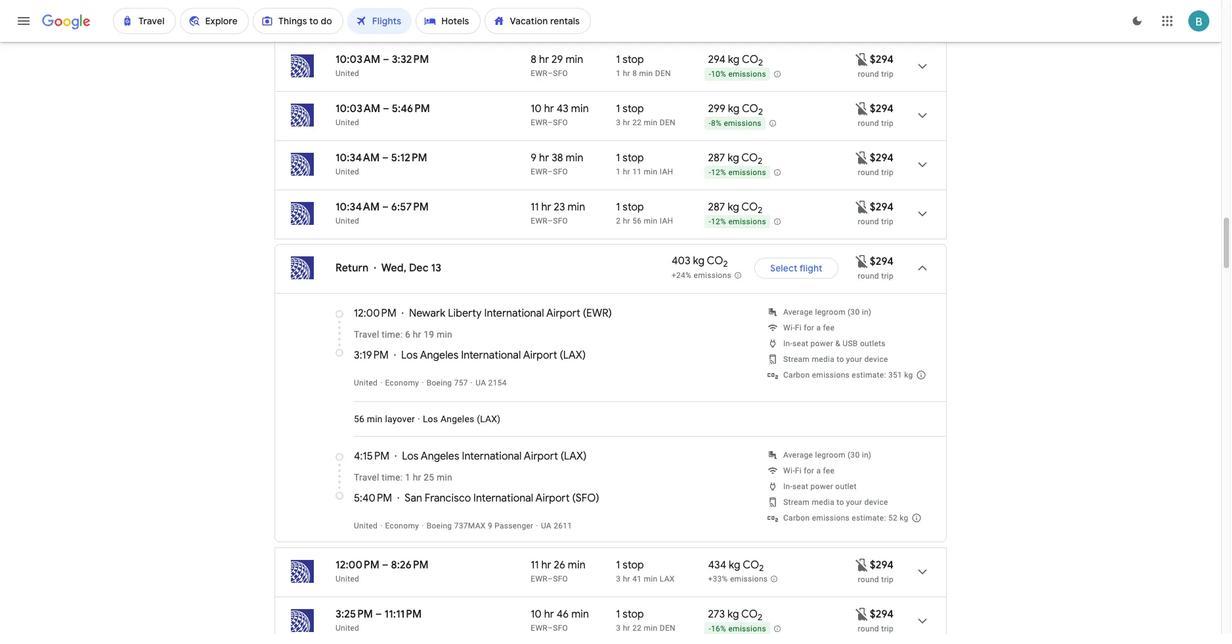 Task type: describe. For each thing, give the bounding box(es) containing it.
kg for 11 hr 23 min
[[728, 201, 739, 214]]

- for 8 hr 29 min
[[709, 70, 711, 79]]

– inside 9 hr 38 min ewr – sfo
[[548, 167, 553, 177]]

– inside 11 hr 23 min ewr – sfo
[[548, 217, 553, 226]]

( for los angeles international airport
[[561, 450, 564, 464]]

layover
[[385, 414, 415, 425]]

1 for 10 hr 46 min
[[616, 609, 620, 622]]

travel for 12:00 pm
[[354, 330, 379, 340]]

10:34 am – 5:12 pm united
[[336, 152, 427, 177]]

liberty
[[448, 307, 482, 320]]

outlets
[[860, 339, 886, 349]]

52
[[888, 514, 898, 523]]

layover (1 of 1) is a 1 hr 11 min layover at george bush intercontinental airport in houston. element
[[616, 167, 701, 177]]

min inside 11 hr 23 min ewr – sfo
[[568, 201, 585, 214]]

11:11 pm
[[384, 609, 422, 622]]

11 for 11 hr 26 min
[[531, 559, 539, 573]]

fee for newark liberty international airport ( ewr )
[[823, 324, 835, 333]]

min inside 10 hr 43 min ewr – sfo
[[571, 102, 589, 116]]

min inside 10 hr 46 min ewr – sfo
[[571, 609, 589, 622]]

change appearance image
[[1121, 5, 1153, 37]]

fi for newark liberty international airport ( ewr )
[[795, 324, 802, 333]]

international up ua 2154
[[461, 349, 521, 362]]

Arrival time: 6:57 PM. text field
[[391, 201, 429, 214]]

) for lax
[[583, 450, 587, 464]]

stream for newark liberty international airport ( ewr )
[[783, 355, 810, 364]]

2 294 us dollars text field from the top
[[870, 255, 894, 269]]

294 kg co 2
[[708, 53, 763, 68]]

– inside 8 hr 29 min ewr – sfo
[[548, 69, 553, 78]]

united for 9 hr 38 min
[[336, 167, 359, 177]]

iah for 11 hr 23 min
[[660, 217, 673, 226]]

hr inside 1 stop 2 hr 56 min iah
[[623, 217, 630, 226]]

434 kg co 2
[[708, 559, 764, 575]]

flight details. leaves newark liberty international airport at 3:25 pm on wednesday, december 13 and arrives at san francisco international airport at 11:11 pm on wednesday, december 13. image
[[907, 606, 938, 635]]

2 for 11 hr 23 min
[[758, 205, 763, 216]]

2 for 9 hr 38 min
[[758, 156, 763, 167]]

co for 11 hr 23 min
[[741, 201, 758, 214]]

airport for newark liberty international airport
[[546, 307, 580, 320]]

your for newark liberty international airport ( ewr )
[[846, 355, 862, 364]]

newark
[[409, 307, 445, 320]]

3 for 10 hr 43 min
[[616, 118, 621, 127]]

kg for 10 hr 46 min
[[727, 609, 739, 622]]

(30 for los angeles international airport ( lax )
[[848, 451, 860, 460]]

16%
[[711, 625, 726, 634]]

Arrival time: 5:12 PM. text field
[[391, 152, 427, 165]]

– inside 10:34 am – 6:57 pm united
[[382, 201, 389, 214]]

8%
[[711, 119, 722, 128]]

Arrival time: 8:26 PM. text field
[[391, 559, 429, 573]]

sfo for 23
[[553, 217, 568, 226]]

leaves newark liberty international airport at 12:00 pm on wednesday, december 13 and arrives at san francisco international airport at 8:26 pm on wednesday, december 13. element
[[336, 559, 429, 573]]

294 us dollars text field for 299
[[870, 102, 894, 116]]

2 for 10 hr 46 min
[[758, 613, 762, 624]]

5:40 pm
[[354, 492, 392, 506]]

56 min layover
[[354, 414, 415, 425]]

434
[[708, 559, 726, 573]]

5 trip from the top
[[881, 272, 894, 281]]

round trip for 10 hr 46 min
[[858, 625, 894, 634]]

round for 10 hr 46 min
[[858, 625, 879, 634]]

kg for 8 hr 29 min
[[728, 53, 740, 66]]

hr inside 9 hr 38 min ewr – sfo
[[539, 152, 549, 165]]

stop for 10 hr 46 min
[[623, 609, 644, 622]]

9 inside 9 hr 38 min ewr – sfo
[[531, 152, 537, 165]]

san francisco international airport ( sfo )
[[405, 492, 599, 506]]

international for los angeles international airport
[[462, 450, 522, 464]]

united for 8 hr 29 min
[[336, 69, 359, 78]]

min inside 1 stop 3 hr 41 min lax
[[644, 575, 658, 584]]

41
[[632, 575, 642, 584]]

carbon emissions estimate: 351 kilograms element
[[783, 371, 913, 380]]

this price for this flight doesn't include overhead bin access. if you need a carry-on bag, use the bags filter to update prices. image for 287
[[854, 199, 870, 215]]

10:03 am – 3:32 pm united
[[336, 53, 429, 78]]

1 left 25
[[405, 473, 410, 483]]

usb
[[843, 339, 858, 349]]

Departure time: 4:15 PM. text field
[[354, 450, 389, 464]]

carbon emissions estimate: 351 kg
[[783, 371, 913, 380]]

angeles for los angeles international airport
[[421, 450, 459, 464]]

1 stop 3 hr 41 min lax
[[616, 559, 675, 584]]

12:00 pm – 8:26 pm united
[[336, 559, 429, 584]]

ua 2154
[[475, 379, 507, 388]]

10 hr 46 min ewr – sfo
[[531, 609, 589, 634]]

12 hr 12 min ewr – sfo
[[531, 4, 585, 29]]

13
[[431, 262, 441, 275]]

wed, dec 13
[[381, 262, 441, 275]]

2 for 10 hr 43 min
[[758, 106, 763, 118]]

1 down "total duration 9 hr 38 min." element at top
[[616, 167, 621, 177]]

287 kg co 2 for 9 hr 38 min
[[708, 152, 763, 167]]

select flight button
[[754, 253, 838, 284]]

passenger
[[495, 522, 533, 531]]

43
[[557, 102, 569, 116]]

stop for 11 hr 23 min
[[623, 201, 644, 214]]

8 hr 29 min ewr – sfo
[[531, 53, 583, 78]]

min inside 1 stop 1 hr 11 min iah
[[644, 167, 658, 177]]

layover (1 of 1) is a 1 hr 8 min layover at denver international airport in denver. element
[[616, 68, 701, 79]]

outlet
[[835, 483, 857, 492]]

403
[[672, 255, 690, 268]]

$294 for 9 hr 38 min
[[870, 152, 894, 165]]

wed,
[[381, 262, 406, 275]]

8:26 pm
[[391, 559, 429, 573]]

for for los angeles international airport ( lax )
[[804, 467, 814, 476]]

( for newark liberty international airport
[[583, 307, 586, 320]]

trip for 10 hr 43 min
[[881, 119, 894, 128]]

19
[[424, 330, 434, 340]]

1 vertical spatial  image
[[471, 379, 473, 388]]

-8% emissions
[[709, 119, 762, 128]]

los angeles ( lax )
[[423, 414, 501, 425]]

round for 9 hr 38 min
[[858, 168, 879, 177]]

5:12 pm for 8:00 am
[[388, 4, 424, 17]]

10:03 am for 5:46 pm
[[336, 102, 380, 116]]

299 kg co 2
[[708, 102, 763, 118]]

+33% emissions
[[708, 575, 768, 584]]

Arrival time: 3:32 PM. text field
[[392, 53, 429, 66]]

total duration 11 hr 26 min. element
[[531, 559, 616, 574]]

boeing 757
[[427, 379, 468, 388]]

average legroom (30 in) for los angeles international airport ( lax )
[[783, 451, 871, 460]]

sfo for 26
[[553, 575, 568, 584]]

min inside 9 hr 38 min ewr – sfo
[[566, 152, 583, 165]]

$294 for 10 hr 46 min
[[870, 609, 894, 622]]

in- for newark liberty international airport ( ewr )
[[783, 339, 793, 349]]

min inside 11 hr 26 min ewr – sfo
[[568, 559, 586, 573]]

round trip for 8 hr 29 min
[[858, 70, 894, 79]]

hr inside 11 hr 23 min ewr – sfo
[[541, 201, 551, 214]]

seat for los angeles international airport ( lax )
[[793, 483, 808, 492]]

+24%
[[672, 271, 692, 280]]

+33%
[[708, 575, 728, 584]]

time: for 5:40 pm
[[382, 473, 403, 483]]

total duration 10 hr 43 min. element
[[531, 102, 616, 118]]

Departure time: 10:03 AM. text field
[[336, 53, 380, 66]]

united for 10 hr 46 min
[[336, 624, 359, 634]]

6
[[405, 330, 410, 340]]

294 us dollars text field for 273
[[870, 609, 894, 622]]

5:46 pm
[[392, 102, 430, 116]]

united for 10 hr 43 min
[[336, 118, 359, 127]]

francisco
[[425, 492, 471, 506]]

22 for 10 hr 43 min
[[632, 118, 642, 127]]

Departure time: 3:25 PM. text field
[[336, 609, 373, 622]]

stop for 8 hr 29 min
[[623, 53, 644, 66]]

10%
[[711, 70, 726, 79]]

1 for 9 hr 38 min
[[616, 152, 620, 165]]

1 stop flight. element for 10 hr 46 min
[[616, 609, 644, 624]]

11 hr 23 min ewr – sfo
[[531, 201, 585, 226]]

287 for 11 hr 23 min
[[708, 201, 725, 214]]

2 inside 1 stop 2 hr 56 min iah
[[616, 217, 621, 226]]

your for los angeles international airport ( lax )
[[846, 498, 862, 508]]

trip for 8 hr 29 min
[[881, 70, 894, 79]]

leaves newark liberty international airport at 8:00 am on wednesday, december 13 and arrives at san francisco international airport at 5:12 pm on wednesday, december 13. element
[[336, 4, 424, 17]]

main menu image
[[16, 13, 32, 29]]

total duration 9 hr 38 min. element
[[531, 152, 616, 167]]

12:00 pm for 12:00 pm – 8:26 pm united
[[336, 559, 379, 573]]

1 stop flight. element for 11 hr 23 min
[[616, 201, 644, 216]]

leaves newark liberty international airport at 3:25 pm on wednesday, december 13 and arrives at san francisco international airport at 11:11 pm on wednesday, december 13. element
[[336, 609, 422, 622]]

select flight
[[770, 263, 822, 274]]

3:25 pm – 11:11 pm united
[[336, 609, 422, 634]]

ewr for 9 hr 38 min
[[531, 167, 548, 177]]

351
[[888, 371, 902, 380]]

travel time: 1 hr 25 min
[[354, 473, 452, 483]]

5 $294 from the top
[[870, 255, 894, 269]]

kg inside 403 kg co 2
[[693, 255, 705, 268]]

737max
[[454, 522, 486, 531]]

international for san francisco international airport
[[473, 492, 533, 506]]

co for 9 hr 38 min
[[741, 152, 758, 165]]

– inside "3:25 pm – 11:11 pm united"
[[375, 609, 382, 622]]

10:03 am – 5:46 pm united
[[336, 102, 430, 127]]

layover (1 of 1) is a 2 hr 56 min layover at george bush intercontinental airport in houston. element
[[616, 216, 701, 227]]

total duration 10 hr 46 min. element
[[531, 609, 616, 624]]

los for los angeles international airport
[[402, 450, 419, 464]]

trip for 11 hr 23 min
[[881, 217, 894, 227]]

kg right 52
[[900, 514, 908, 523]]

&
[[835, 339, 840, 349]]

min inside the 1 stop 1 hr 8 min den
[[639, 69, 653, 78]]

international for newark liberty international airport
[[484, 307, 544, 320]]

round for 8 hr 29 min
[[858, 70, 879, 79]]

2 for 11 hr 26 min
[[759, 563, 764, 575]]

8 inside the 1 stop 1 hr 8 min den
[[632, 69, 637, 78]]

Departure time: 10:03 AM. text field
[[336, 102, 380, 116]]

299
[[708, 102, 725, 116]]

leaves newark liberty international airport at 10:34 am on wednesday, december 13 and arrives at san francisco international airport at 5:12 pm on wednesday, december 13. element
[[336, 152, 427, 165]]

8:00 am
[[336, 4, 376, 17]]

sfo for 29
[[553, 69, 568, 78]]

-16% emissions
[[709, 625, 766, 634]]

round for 11 hr 26 min
[[858, 576, 879, 585]]

1 down total duration 8 hr 29 min. element
[[616, 69, 621, 78]]

flight details. leaves newark liberty international airport at 10:03 am on wednesday, december 13 and arrives at san francisco international airport at 5:46 pm on wednesday, december 13. image
[[907, 100, 938, 131]]

46
[[557, 609, 569, 622]]

kg right 351
[[904, 371, 913, 380]]

in-seat power & usb outlets
[[783, 339, 886, 349]]

4:15 pm
[[354, 450, 389, 464]]

$294 for 11 hr 26 min
[[870, 559, 894, 573]]

ua 2611
[[541, 522, 572, 531]]

dec
[[409, 262, 429, 275]]

0 horizontal spatial 9
[[488, 522, 492, 531]]

25
[[424, 473, 434, 483]]

– inside the 8:00 am – 5:12 pm united
[[379, 4, 385, 17]]

403 kg co 2
[[672, 255, 728, 270]]

23
[[554, 201, 565, 214]]

273
[[708, 609, 725, 622]]

travel time: 6 hr 19 min
[[354, 330, 452, 340]]

- for 9 hr 38 min
[[709, 168, 711, 177]]

select
[[770, 263, 797, 274]]

1 stop 1 hr 11 min iah
[[616, 152, 673, 177]]

newark liberty international airport ( ewr )
[[409, 307, 612, 320]]

a for newark liberty international airport ( ewr )
[[816, 324, 821, 333]]

Arrival time: 3:19 PM. text field
[[354, 349, 389, 362]]

26
[[554, 559, 565, 573]]

12% for 11 hr 23 min
[[711, 217, 726, 227]]

stop for 11 hr 26 min
[[623, 559, 644, 573]]

287 kg co 2 for 11 hr 23 min
[[708, 201, 763, 216]]



Task type: vqa. For each thing, say whether or not it's contained in the screenshot.


Task type: locate. For each thing, give the bounding box(es) containing it.
7 round from the top
[[858, 625, 879, 634]]

1 stop flight. element for 9 hr 38 min
[[616, 152, 644, 167]]

2 stream from the top
[[783, 498, 810, 508]]

estimate: for los angeles international airport ( lax )
[[852, 514, 886, 523]]

international up san francisco international airport ( sfo )
[[462, 450, 522, 464]]

kg
[[728, 53, 740, 66], [728, 102, 740, 116], [728, 152, 739, 165], [728, 201, 739, 214], [693, 255, 705, 268], [904, 371, 913, 380], [900, 514, 908, 523], [729, 559, 740, 573], [727, 609, 739, 622]]

stop down layover (1 of 1) is a 1 hr 8 min layover at denver international airport in denver. element
[[623, 102, 644, 116]]

8:00 am – 5:12 pm united
[[336, 4, 424, 29]]

wi-fi for a fee up in-seat power & usb outlets
[[783, 324, 835, 333]]

legroom
[[815, 308, 845, 317], [815, 451, 845, 460]]

1 stream media to your device from the top
[[783, 355, 888, 364]]

this price for this flight doesn't include overhead bin access. if you need a carry-on bag, use the bags filter to update prices. image for 287
[[854, 150, 870, 166]]

4 round from the top
[[858, 217, 879, 227]]

1 294 us dollars text field from the top
[[870, 102, 894, 116]]

device for newark liberty international airport ( ewr )
[[864, 355, 888, 364]]

iah for 9 hr 38 min
[[660, 167, 673, 177]]

- for 10 hr 43 min
[[709, 119, 711, 128]]

average for newark liberty international airport ( ewr )
[[783, 308, 813, 317]]

5:12 pm inside 10:34 am – 5:12 pm united
[[391, 152, 427, 165]]

hr inside 1 stop 3 hr 41 min lax
[[623, 575, 630, 584]]

2 this price for this flight doesn't include overhead bin access. if you need a carry-on bag, use the bags filter to update prices. image from the top
[[854, 199, 870, 215]]

1 12% from the top
[[711, 168, 726, 177]]

2 round trip from the top
[[858, 119, 894, 128]]

5:12 pm up the 6:57 pm text box
[[391, 152, 427, 165]]

1 vertical spatial 12%
[[711, 217, 726, 227]]

2
[[758, 57, 763, 68], [758, 106, 763, 118], [758, 156, 763, 167], [758, 205, 763, 216], [616, 217, 621, 226], [723, 259, 728, 270], [759, 563, 764, 575], [758, 613, 762, 624]]

1 vertical spatial iah
[[660, 217, 673, 226]]

8 inside 8 hr 29 min ewr – sfo
[[531, 53, 537, 66]]

boeing for 5:40 pm
[[427, 522, 452, 531]]

0 vertical spatial 294 us dollars text field
[[870, 152, 894, 165]]

1 up layover (1 of 1) is a 3 hr 41 min layover at los angeles international airport in los angeles. element
[[616, 559, 620, 573]]

– inside 12 hr 12 min ewr – sfo
[[548, 20, 553, 29]]

– inside 10 hr 43 min ewr – sfo
[[548, 118, 553, 127]]

– down total duration 11 hr 26 min. element
[[548, 575, 553, 584]]

0 vertical spatial to
[[837, 355, 844, 364]]

1 vertical spatial 294 us dollars text field
[[870, 201, 894, 214]]

in- left outlet
[[783, 483, 793, 492]]

1 vertical spatial wi-fi for a fee
[[783, 467, 835, 476]]

carbon emissions estimate: 52 kg
[[783, 514, 908, 523]]

(30
[[848, 308, 860, 317], [848, 451, 860, 460]]

1 vertical spatial in-
[[783, 483, 793, 492]]

757
[[454, 379, 468, 388]]

stop for 10 hr 43 min
[[623, 102, 644, 116]]

2 (30 from the top
[[848, 451, 860, 460]]

0 vertical spatial 22
[[632, 118, 642, 127]]

round trip left flight details. leaves newark liberty international airport at 10:03 am on wednesday, december 13 and arrives at san francisco international airport at 3:32 pm on wednesday, december 13. image
[[858, 70, 894, 79]]

flight details. leaves newark liberty international airport at 10:34 am on wednesday, december 13 and arrives at san francisco international airport at 6:57 pm on wednesday, december 13. image
[[907, 198, 938, 230]]

total duration 8 hr 29 min. element
[[531, 53, 616, 68]]

1 iah from the top
[[660, 167, 673, 177]]

0 vertical spatial 8
[[531, 53, 537, 66]]

economy up "layover" at the left bottom of the page
[[385, 379, 419, 388]]

lax
[[563, 349, 582, 362], [480, 414, 497, 425], [564, 450, 583, 464], [660, 575, 675, 584]]

1 vertical spatial estimate:
[[852, 514, 886, 523]]

5 stop from the top
[[623, 559, 644, 573]]

3 round trip from the top
[[858, 168, 894, 177]]

stream
[[783, 355, 810, 364], [783, 498, 810, 508]]

flight
[[799, 263, 822, 274]]

294 us dollars text field left flight details. leaves newark liberty international airport at 10:03 am on wednesday, december 13 and arrives at san francisco international airport at 3:32 pm on wednesday, december 13. image
[[870, 53, 894, 66]]

2 22 from the top
[[632, 624, 642, 634]]

layover (1 of 1) is a 3 hr 41 min layover at los angeles international airport in los angeles. element
[[616, 574, 701, 585]]

round left flight details. leaves newark liberty international airport at 3:25 pm on wednesday, december 13 and arrives at san francisco international airport at 11:11 pm on wednesday, december 13. image
[[858, 625, 879, 634]]

-12% emissions for 9 hr 38 min
[[709, 168, 766, 177]]

1 vertical spatial time:
[[382, 473, 403, 483]]

den left the 10% on the right top of page
[[655, 69, 671, 78]]

2611
[[554, 522, 572, 531]]

departure time: 10:34 am. text field for 6:57 pm
[[336, 201, 380, 214]]

2 boeing from the top
[[427, 522, 452, 531]]

stop down 41
[[623, 609, 644, 622]]

1 this price for this flight doesn't include overhead bin access. if you need a carry-on bag, use the bags filter to update prices. image from the top
[[854, 52, 870, 67]]

los angeles international airport ( lax ) up ua 2154
[[401, 349, 586, 362]]

1 vertical spatial 22
[[632, 624, 642, 634]]

2 time: from the top
[[382, 473, 403, 483]]

29
[[552, 53, 563, 66]]

0 vertical spatial wi-
[[783, 324, 795, 333]]

5:12 pm inside the 8:00 am – 5:12 pm united
[[388, 4, 424, 17]]

0 vertical spatial in)
[[862, 308, 871, 317]]

0 vertical spatial los
[[401, 349, 418, 362]]

294 US dollars text field
[[870, 102, 894, 116], [870, 255, 894, 269], [870, 609, 894, 622]]

stop up layover (1 of 1) is a 1 hr 8 min layover at denver international airport in denver. element
[[623, 53, 644, 66]]

1 stop 3 hr 22 min den for 10 hr 46 min
[[616, 609, 676, 634]]

round left flight details. leaves newark liberty international airport at 10:03 am on wednesday, december 13 and arrives at san francisco international airport at 3:32 pm on wednesday, december 13. image
[[858, 70, 879, 79]]

1 vertical spatial 10:34 am
[[336, 201, 380, 214]]

0 vertical spatial angeles
[[420, 349, 459, 362]]

a up "in-seat power outlet"
[[816, 467, 821, 476]]

1 down 1 stop 3 hr 41 min lax
[[616, 609, 620, 622]]

2 power from the top
[[811, 483, 833, 492]]

min
[[568, 4, 585, 17], [566, 53, 583, 66], [639, 69, 653, 78], [571, 102, 589, 116], [644, 118, 658, 127], [566, 152, 583, 165], [644, 167, 658, 177], [568, 201, 585, 214], [644, 217, 658, 226], [437, 330, 452, 340], [367, 414, 383, 425], [437, 473, 452, 483], [568, 559, 586, 573], [644, 575, 658, 584], [571, 609, 589, 622], [644, 624, 658, 634]]

294
[[708, 53, 726, 66]]

294 us dollars text field for 287
[[870, 201, 894, 214]]

1 294 us dollars text field from the top
[[870, 53, 894, 66]]

wi- for newark liberty international airport ( ewr )
[[783, 324, 795, 333]]

2 inside 299 kg co 2
[[758, 106, 763, 118]]

2 inside 434 kg co 2
[[759, 563, 764, 575]]

co for 10 hr 43 min
[[742, 102, 758, 116]]

1 for 11 hr 26 min
[[616, 559, 620, 573]]

0 vertical spatial departure time: 10:34 am. text field
[[336, 152, 380, 165]]

1 vertical spatial 1 stop 3 hr 22 min den
[[616, 609, 676, 634]]

a for los angeles international airport ( lax )
[[816, 467, 821, 476]]

a up in-seat power & usb outlets
[[816, 324, 821, 333]]

3 3 from the top
[[616, 624, 621, 634]]

1 round from the top
[[858, 70, 879, 79]]

kg inside 294 kg co 2
[[728, 53, 740, 66]]

1 vertical spatial media
[[812, 498, 835, 508]]

 image right 757 on the bottom left
[[471, 379, 473, 388]]

ua for newark liberty international airport
[[475, 379, 486, 388]]

total duration 11 hr 23 min. element
[[531, 201, 616, 216]]

3:32 pm
[[392, 53, 429, 66]]

0 vertical spatial carbon
[[783, 371, 810, 380]]

$294 for 11 hr 23 min
[[870, 201, 894, 214]]

1 average legroom (30 in) from the top
[[783, 308, 871, 317]]

0 horizontal spatial ua
[[475, 379, 486, 388]]

6:57 pm
[[391, 201, 429, 214]]

2 for 8 hr 29 min
[[758, 57, 763, 68]]

co inside 434 kg co 2
[[743, 559, 759, 573]]

carbon for los angeles international airport ( lax )
[[783, 514, 810, 523]]

3 294 us dollars text field from the top
[[870, 609, 894, 622]]

ewr for 12 hr 12 min
[[531, 20, 548, 29]]

time: left '6'
[[382, 330, 403, 340]]

0 vertical spatial 294 us dollars text field
[[870, 53, 894, 66]]

to down '&'
[[837, 355, 844, 364]]

ewr inside 11 hr 26 min ewr – sfo
[[531, 575, 548, 584]]

co inside 273 kg co 2
[[741, 609, 758, 622]]

min inside 12 hr 12 min ewr – sfo
[[568, 4, 585, 17]]

0 vertical spatial  image
[[394, 349, 396, 362]]

10 for 10 hr 46 min
[[531, 609, 542, 622]]

1 vertical spatial fi
[[795, 467, 802, 476]]

3 inside 1 stop 3 hr 41 min lax
[[616, 575, 621, 584]]

1 vertical spatial stream
[[783, 498, 810, 508]]

Departure time: 10:34 AM. text field
[[336, 152, 380, 165], [336, 201, 380, 214]]

flight details. leaves newark liberty international airport at 10:34 am on wednesday, december 13 and arrives at san francisco international airport at 5:12 pm on wednesday, december 13. image
[[907, 149, 938, 181]]

sfo inside 12 hr 12 min ewr – sfo
[[553, 20, 568, 29]]

ewr
[[531, 20, 548, 29], [531, 69, 548, 78], [531, 118, 548, 127], [531, 167, 548, 177], [531, 217, 548, 226], [586, 307, 608, 320], [531, 575, 548, 584], [531, 624, 548, 634]]

hr inside 8 hr 29 min ewr – sfo
[[539, 53, 549, 66]]

los right "layover" at the left bottom of the page
[[423, 414, 438, 425]]

1 vertical spatial 10:03 am
[[336, 102, 380, 116]]

estimate: left 351
[[852, 371, 886, 380]]

– inside 10:03 am – 5:46 pm united
[[383, 102, 389, 116]]

this price for this flight doesn't include overhead bin access. if you need a carry-on bag, use the bags filter to update prices. image left flight details. leaves newark liberty international airport at 10:34 am on wednesday, december 13 and arrives at san francisco international airport at 5:12 pm on wednesday, december 13. icon
[[854, 150, 870, 166]]

1 fee from the top
[[823, 324, 835, 333]]

2 fi from the top
[[795, 467, 802, 476]]

ua
[[475, 379, 486, 388], [541, 522, 551, 531]]

1 vertical spatial ua
[[541, 522, 551, 531]]

1 estimate: from the top
[[852, 371, 886, 380]]

ua for los angeles international airport
[[541, 522, 551, 531]]

2 294 us dollars text field from the top
[[870, 201, 894, 214]]

round trip for 11 hr 26 min
[[858, 576, 894, 585]]

this price for this flight doesn't include overhead bin access. if you need a carry-on bag, use the bags filter to update prices. image left 'flight details. leaves newark liberty international airport at 10:34 am on wednesday, december 13 and arrives at san francisco international airport at 6:57 pm on wednesday, december 13.' image
[[854, 199, 870, 215]]

6 1 stop flight. element from the top
[[616, 609, 644, 624]]

22 down 41
[[632, 624, 642, 634]]

2 1 stop 3 hr 22 min den from the top
[[616, 609, 676, 634]]

co inside 299 kg co 2
[[742, 102, 758, 116]]

2 media from the top
[[812, 498, 835, 508]]

this price for this flight doesn't include overhead bin access. if you need a carry-on bag, use the bags filter to update prices. image
[[854, 52, 870, 67], [854, 199, 870, 215], [854, 558, 870, 574], [854, 607, 870, 623]]

round trip left 'flight details. leaves newark liberty international airport at 10:34 am on wednesday, december 13 and arrives at san francisco international airport at 6:57 pm on wednesday, december 13.' image
[[858, 217, 894, 227]]

layover (1 of 1) is a 3 hr 22 min layover at denver international airport in denver. element
[[616, 118, 701, 128], [616, 624, 701, 634]]

0 vertical spatial 56
[[632, 217, 642, 226]]

1 vertical spatial 11
[[531, 201, 539, 214]]

sfo inside 8 hr 29 min ewr – sfo
[[553, 69, 568, 78]]

round trip for 11 hr 23 min
[[858, 217, 894, 227]]

device for los angeles international airport ( lax )
[[864, 498, 888, 508]]

in-seat power outlet
[[783, 483, 857, 492]]

angeles down 19
[[420, 349, 459, 362]]

2 carbon from the top
[[783, 514, 810, 523]]

0 vertical spatial this price for this flight doesn't include overhead bin access. if you need a carry-on bag, use the bags filter to update prices. image
[[854, 101, 870, 117]]

1 vertical spatial legroom
[[815, 451, 845, 460]]

1 stop from the top
[[623, 53, 644, 66]]

– inside 10 hr 46 min ewr – sfo
[[548, 624, 553, 634]]

6 stop from the top
[[623, 609, 644, 622]]

1 power from the top
[[811, 339, 833, 349]]

1 vertical spatial your
[[846, 498, 862, 508]]

3 this price for this flight doesn't include overhead bin access. if you need a carry-on bag, use the bags filter to update prices. image from the top
[[854, 254, 870, 270]]

0 vertical spatial layover (1 of 1) is a 3 hr 22 min layover at denver international airport in denver. element
[[616, 118, 701, 128]]

ewr inside 10 hr 46 min ewr – sfo
[[531, 624, 548, 634]]

5:12 pm for 10:34 am
[[391, 152, 427, 165]]

trip for 9 hr 38 min
[[881, 168, 894, 177]]

1 vertical spatial 3
[[616, 575, 621, 584]]

2 stream media to your device from the top
[[783, 498, 888, 508]]

1 stop flight. element for 8 hr 29 min
[[616, 53, 644, 68]]

10 hr 43 min ewr – sfo
[[531, 102, 589, 127]]

stop up layover (1 of 1) is a 1 hr 11 min layover at george bush intercontinental airport in houston. element
[[623, 152, 644, 165]]

carbon down "in-seat power outlet"
[[783, 514, 810, 523]]

10:34 am for 5:12 pm
[[336, 152, 380, 165]]

-12% emissions down -8% emissions
[[709, 168, 766, 177]]

1 vertical spatial 287 kg co 2
[[708, 201, 763, 216]]

0 vertical spatial time:
[[382, 330, 403, 340]]

united down 10:03 am text box
[[336, 118, 359, 127]]

1 vertical spatial economy
[[385, 522, 419, 531]]

12% down 8%
[[711, 168, 726, 177]]

united down the "arrival time: 5:40 pm." text field
[[354, 522, 378, 531]]

sfo for 12
[[553, 20, 568, 29]]

los angeles international airport ( lax )
[[401, 349, 586, 362], [402, 450, 587, 464]]

average legroom (30 in) for newark liberty international airport ( ewr )
[[783, 308, 871, 317]]

hr inside 10 hr 46 min ewr – sfo
[[544, 609, 554, 622]]

travel for 4:15 pm
[[354, 473, 379, 483]]

22 up 1 stop 1 hr 11 min iah
[[632, 118, 642, 127]]

ewr inside 12 hr 12 min ewr – sfo
[[531, 20, 548, 29]]

2 vertical spatial 11
[[531, 559, 539, 573]]

0 vertical spatial travel
[[354, 330, 379, 340]]

co inside 294 kg co 2
[[742, 53, 758, 66]]

11 hr 26 min ewr – sfo
[[531, 559, 586, 584]]

united inside 12:00 pm – 8:26 pm united
[[336, 575, 359, 584]]

0 vertical spatial 9
[[531, 152, 537, 165]]

1 vertical spatial device
[[864, 498, 888, 508]]

1 horizontal spatial 56
[[632, 217, 642, 226]]

device up carbon emissions estimate: 52 kilograms element at bottom right
[[864, 498, 888, 508]]

1 inside 1 stop 2 hr 56 min iah
[[616, 201, 620, 214]]

united down 3:19 pm text field on the bottom left of the page
[[354, 379, 378, 388]]

1 vertical spatial for
[[804, 467, 814, 476]]

boeing 737max 9 passenger
[[427, 522, 533, 531]]

1 carbon from the top
[[783, 371, 810, 380]]

– down total duration 10 hr 46 min. element
[[548, 624, 553, 634]]

5:12 pm up 3:32 pm
[[388, 4, 424, 17]]

7 round trip from the top
[[858, 625, 894, 634]]

1 average from the top
[[783, 308, 813, 317]]

0 vertical spatial economy
[[385, 379, 419, 388]]

1 vertical spatial 5:12 pm
[[391, 152, 427, 165]]

united down the departure time: 3:25 pm. text field on the bottom left of page
[[336, 624, 359, 634]]

294 us dollars text field left flight details. leaves newark liberty international airport at 12:00 pm on wednesday, december 13 and arrives at san francisco international airport at 8:26 pm on wednesday, december 13. icon
[[870, 559, 894, 573]]

2 trip from the top
[[881, 119, 894, 128]]

average
[[783, 308, 813, 317], [783, 451, 813, 460]]

san
[[405, 492, 422, 506]]

Departure time: 8:00 AM. text field
[[336, 4, 376, 17]]

1 legroom from the top
[[815, 308, 845, 317]]

1 vertical spatial stream media to your device
[[783, 498, 888, 508]]

1 for 8 hr 29 min
[[616, 53, 620, 66]]

1 inside 1 stop 3 hr 41 min lax
[[616, 559, 620, 573]]

-10% emissions
[[709, 70, 766, 79]]

0 vertical spatial average
[[783, 308, 813, 317]]

1 up layover (1 of 1) is a 1 hr 11 min layover at george bush intercontinental airport in houston. element
[[616, 152, 620, 165]]

min inside 1 stop 2 hr 56 min iah
[[644, 217, 658, 226]]

10 left 43
[[531, 102, 542, 116]]

5:12 pm
[[388, 4, 424, 17], [391, 152, 427, 165]]

return
[[336, 262, 369, 275]]

1 vertical spatial travel
[[354, 473, 379, 483]]

10 inside 10 hr 46 min ewr – sfo
[[531, 609, 542, 622]]

ewr for 11 hr 26 min
[[531, 575, 548, 584]]

10:34 am inside 10:34 am – 5:12 pm united
[[336, 152, 380, 165]]

ewr inside 11 hr 23 min ewr – sfo
[[531, 217, 548, 226]]

1 stop flight. element for 10 hr 43 min
[[616, 102, 644, 118]]

2 wi- from the top
[[783, 467, 795, 476]]

los down '6'
[[401, 349, 418, 362]]

0 vertical spatial a
[[816, 324, 821, 333]]

kg inside 299 kg co 2
[[728, 102, 740, 116]]

1 this price for this flight doesn't include overhead bin access. if you need a carry-on bag, use the bags filter to update prices. image from the top
[[854, 101, 870, 117]]

– inside 12:00 pm – 8:26 pm united
[[382, 559, 388, 573]]

+24% emissions
[[672, 271, 731, 280]]

boeing
[[427, 379, 452, 388], [427, 522, 452, 531]]

-12% emissions for 11 hr 23 min
[[709, 217, 766, 227]]

1 vertical spatial 9
[[488, 522, 492, 531]]

0 vertical spatial 10
[[531, 102, 542, 116]]

your
[[846, 355, 862, 364], [846, 498, 862, 508]]

294 us dollars text field for 287
[[870, 152, 894, 165]]

0 vertical spatial 12%
[[711, 168, 726, 177]]

0 vertical spatial estimate:
[[852, 371, 886, 380]]

stop inside the 1 stop 1 hr 8 min den
[[623, 53, 644, 66]]

ewr inside 9 hr 38 min ewr – sfo
[[531, 167, 548, 177]]

2 estimate: from the top
[[852, 514, 886, 523]]

11 inside 11 hr 26 min ewr – sfo
[[531, 559, 539, 573]]

2 departure time: 10:34 am. text field from the top
[[336, 201, 380, 214]]

media down "in-seat power outlet"
[[812, 498, 835, 508]]

11 inside 11 hr 23 min ewr – sfo
[[531, 201, 539, 214]]

round right flight
[[858, 272, 879, 281]]

1 for from the top
[[804, 324, 814, 333]]

seat left outlet
[[793, 483, 808, 492]]

0 vertical spatial your
[[846, 355, 862, 364]]

kg up -10% emissions
[[728, 53, 740, 66]]

sfo for 38
[[553, 167, 568, 177]]

united for 11 hr 26 min
[[336, 575, 359, 584]]

average legroom (30 in) up "in-seat power outlet"
[[783, 451, 871, 460]]

38
[[552, 152, 563, 165]]

round left flight details. leaves newark liberty international airport at 12:00 pm on wednesday, december 13 and arrives at san francisco international airport at 8:26 pm on wednesday, december 13. icon
[[858, 576, 879, 585]]

) for sfo
[[596, 492, 599, 506]]

trip for 10 hr 46 min
[[881, 625, 894, 634]]

3:19 pm
[[354, 349, 389, 362]]

hr inside the 1 stop 1 hr 8 min den
[[623, 69, 630, 78]]

in) for los angeles international airport ( lax )
[[862, 451, 871, 460]]

– inside 10:34 am – 5:12 pm united
[[382, 152, 389, 165]]

1 stop 2 hr 56 min iah
[[616, 201, 673, 226]]

1 wi- from the top
[[783, 324, 795, 333]]

iah inside 1 stop 1 hr 11 min iah
[[660, 167, 673, 177]]

2 in- from the top
[[783, 483, 793, 492]]

4 trip from the top
[[881, 217, 894, 227]]

3
[[616, 118, 621, 127], [616, 575, 621, 584], [616, 624, 621, 634]]

7 $294 from the top
[[870, 609, 894, 622]]

4 this price for this flight doesn't include overhead bin access. if you need a carry-on bag, use the bags filter to update prices. image from the top
[[854, 607, 870, 623]]

to for newark liberty international airport ( ewr )
[[837, 355, 844, 364]]

2 inside 403 kg co 2
[[723, 259, 728, 270]]

sfo
[[553, 20, 568, 29], [553, 69, 568, 78], [553, 118, 568, 127], [553, 167, 568, 177], [553, 217, 568, 226], [576, 492, 596, 506], [553, 575, 568, 584], [553, 624, 568, 634]]

time: for 3:19 pm
[[382, 330, 403, 340]]

1 - from the top
[[709, 70, 711, 79]]

1 stop 3 hr 22 min den down 41
[[616, 609, 676, 634]]

kg inside 434 kg co 2
[[729, 559, 740, 573]]

1 vertical spatial 8
[[632, 69, 637, 78]]

0 vertical spatial seat
[[793, 339, 808, 349]]

Arrival time: 5:12 PM. text field
[[388, 4, 424, 17]]

round trip left flight details. leaves newark liberty international airport at 12:00 pm on wednesday, december 13 and arrives at san francisco international airport at 8:26 pm on wednesday, december 13. icon
[[858, 576, 894, 585]]

12:00 pm for 12:00 pm
[[354, 307, 396, 320]]

leaves newark liberty international airport at 10:34 am on wednesday, december 13 and arrives at san francisco international airport at 6:57 pm on wednesday, december 13. element
[[336, 201, 429, 214]]

Departure time: 12:00 PM. text field
[[336, 559, 379, 573]]

2 iah from the top
[[660, 217, 673, 226]]

0 vertical spatial (30
[[848, 308, 860, 317]]

hr inside 10 hr 43 min ewr – sfo
[[544, 102, 554, 116]]

Arrival time: 5:40 PM. text field
[[354, 492, 392, 506]]

1 time: from the top
[[382, 330, 403, 340]]

0 vertical spatial den
[[655, 69, 671, 78]]

2 $294 from the top
[[870, 102, 894, 116]]

sfo inside 10 hr 43 min ewr – sfo
[[553, 118, 568, 127]]

1 trip from the top
[[881, 70, 894, 79]]

287
[[708, 152, 725, 165], [708, 201, 725, 214]]

kg for 10 hr 43 min
[[728, 102, 740, 116]]

– inside 10:03 am – 3:32 pm united
[[383, 53, 389, 66]]

–
[[379, 4, 385, 17], [548, 20, 553, 29], [383, 53, 389, 66], [548, 69, 553, 78], [383, 102, 389, 116], [548, 118, 553, 127], [382, 152, 389, 165], [548, 167, 553, 177], [382, 201, 389, 214], [548, 217, 553, 226], [382, 559, 388, 573], [548, 575, 553, 584], [375, 609, 382, 622], [548, 624, 553, 634]]

wi-
[[783, 324, 795, 333], [783, 467, 795, 476]]

kg inside 273 kg co 2
[[727, 609, 739, 622]]

- down 294 on the top
[[709, 70, 711, 79]]

12 up 8 hr 29 min ewr – sfo
[[531, 4, 540, 17]]

287 down 8%
[[708, 152, 725, 165]]

1 stop 3 hr 22 min den
[[616, 102, 676, 127], [616, 609, 676, 634]]

2 vertical spatial den
[[660, 624, 676, 634]]

0 vertical spatial 12:00 pm
[[354, 307, 396, 320]]

to for los angeles international airport ( lax )
[[837, 498, 844, 508]]

5 round trip from the top
[[858, 272, 894, 281]]

0 vertical spatial stream
[[783, 355, 810, 364]]

11
[[632, 167, 642, 177], [531, 201, 539, 214], [531, 559, 539, 573]]

wi-fi for a fee up "in-seat power outlet"
[[783, 467, 835, 476]]

1 vertical spatial departure time: 10:34 am. text field
[[336, 201, 380, 214]]

for up in-seat power & usb outlets
[[804, 324, 814, 333]]

for up "in-seat power outlet"
[[804, 467, 814, 476]]

2 average legroom (30 in) from the top
[[783, 451, 871, 460]]

stop inside 1 stop 3 hr 41 min lax
[[623, 559, 644, 573]]

8
[[531, 53, 537, 66], [632, 69, 637, 78]]

2 inside 294 kg co 2
[[758, 57, 763, 68]]

1 vertical spatial 12:00 pm
[[336, 559, 379, 573]]

- for 10 hr 46 min
[[709, 625, 711, 634]]

carbon emissions estimate: 52 kilograms element
[[783, 514, 908, 523]]

1 vertical spatial boeing
[[427, 522, 452, 531]]

fee up "in-seat power outlet"
[[823, 467, 835, 476]]

2 12 from the left
[[555, 4, 565, 17]]

1 12 from the left
[[531, 4, 540, 17]]

0 vertical spatial for
[[804, 324, 814, 333]]

1 economy from the top
[[385, 379, 419, 388]]

total duration 12 hr 12 min. element
[[531, 4, 616, 19]]

media
[[812, 355, 835, 364], [812, 498, 835, 508]]

2 layover (1 of 1) is a 3 hr 22 min layover at denver international airport in denver. element from the top
[[616, 624, 701, 634]]

287 kg co 2
[[708, 152, 763, 167], [708, 201, 763, 216]]

united inside 10:03 am – 3:32 pm united
[[336, 69, 359, 78]]

travel down departure time: 4:15 pm. 'text field'
[[354, 473, 379, 483]]

– left 5:12 pm text field
[[379, 4, 385, 17]]

0 vertical spatial 10:34 am
[[336, 152, 380, 165]]

10:34 am – 6:57 pm united
[[336, 201, 429, 226]]

7 trip from the top
[[881, 625, 894, 634]]

2 round from the top
[[858, 119, 879, 128]]

1 in) from the top
[[862, 308, 871, 317]]

1 seat from the top
[[793, 339, 808, 349]]

wi-fi for a fee for newark liberty international airport ( ewr )
[[783, 324, 835, 333]]

2 inside 273 kg co 2
[[758, 613, 762, 624]]

united inside "3:25 pm – 11:11 pm united"
[[336, 624, 359, 634]]

den inside the 1 stop 1 hr 8 min den
[[655, 69, 671, 78]]

sfo inside 9 hr 38 min ewr – sfo
[[553, 167, 568, 177]]

leaves newark liberty international airport at 10:03 am on wednesday, december 13 and arrives at san francisco international airport at 5:46 pm on wednesday, december 13. element
[[336, 102, 430, 116]]

3 for 10 hr 46 min
[[616, 624, 621, 634]]

0 vertical spatial 3
[[616, 118, 621, 127]]

round for 10 hr 43 min
[[858, 119, 879, 128]]

1 stop flight. element
[[616, 53, 644, 68], [616, 102, 644, 118], [616, 152, 644, 167], [616, 201, 644, 216], [616, 559, 644, 574], [616, 609, 644, 624]]

10:03 am inside 10:03 am – 5:46 pm united
[[336, 102, 380, 116]]

stop inside 1 stop 1 hr 11 min iah
[[623, 152, 644, 165]]

kg up +33% emissions
[[729, 559, 740, 573]]

1 horizontal spatial  image
[[471, 379, 473, 388]]

1 stream from the top
[[783, 355, 810, 364]]

) for ewr
[[608, 307, 612, 320]]

ewr for 8 hr 29 min
[[531, 69, 548, 78]]

flight details. leaves newark liberty international airport at 12:00 pm on wednesday, december 13 and arrives at san francisco international airport at 8:26 pm on wednesday, december 13. image
[[907, 557, 938, 588]]

10:03 am
[[336, 53, 380, 66], [336, 102, 380, 116]]

10 inside 10 hr 43 min ewr – sfo
[[531, 102, 542, 116]]

294 US dollars text field
[[870, 53, 894, 66], [870, 201, 894, 214]]

hr inside 11 hr 26 min ewr – sfo
[[541, 559, 551, 573]]

2 to from the top
[[837, 498, 844, 508]]

in- left '&'
[[783, 339, 793, 349]]

Arrival time: 11:11 PM. text field
[[384, 609, 422, 622]]

– down total duration 12 hr 12 min. element
[[548, 20, 553, 29]]

this price for this flight doesn't include overhead bin access. if you need a carry-on bag, use the bags filter to update prices. image
[[854, 101, 870, 117], [854, 150, 870, 166], [854, 254, 870, 270]]

sfo inside 10 hr 46 min ewr – sfo
[[553, 624, 568, 634]]

10:34 am inside 10:34 am – 6:57 pm united
[[336, 201, 380, 214]]

2 10 from the top
[[531, 609, 542, 622]]

4 $294 from the top
[[870, 201, 894, 214]]

2 this price for this flight doesn't include overhead bin access. if you need a carry-on bag, use the bags filter to update prices. image from the top
[[854, 150, 870, 166]]

56 up 4:15 pm at the left bottom
[[354, 414, 364, 425]]

trip
[[881, 70, 894, 79], [881, 119, 894, 128], [881, 168, 894, 177], [881, 217, 894, 227], [881, 272, 894, 281], [881, 576, 894, 585], [881, 625, 894, 634]]

average legroom (30 in) up in-seat power & usb outlets
[[783, 308, 871, 317]]

angeles up 25
[[421, 450, 459, 464]]

min inside 8 hr 29 min ewr – sfo
[[566, 53, 583, 66]]

0 vertical spatial iah
[[660, 167, 673, 177]]

2 vertical spatial 294 us dollars text field
[[870, 609, 894, 622]]

1 vertical spatial angeles
[[440, 414, 474, 425]]

1 10:34 am from the top
[[336, 152, 380, 165]]

united down leaves newark liberty international airport at 10:34 am on wednesday, december 13 and arrives at san francisco international airport at 5:12 pm on wednesday, december 13. element
[[336, 167, 359, 177]]

this price for this flight doesn't include overhead bin access. if you need a carry-on bag, use the bags filter to update prices. image right flight
[[854, 254, 870, 270]]

2 12% from the top
[[711, 217, 726, 227]]

287 up 403 kg co 2
[[708, 201, 725, 214]]

in)
[[862, 308, 871, 317], [862, 451, 871, 460]]

for for newark liberty international airport ( ewr )
[[804, 324, 814, 333]]

united down 12:00 pm text box
[[336, 575, 359, 584]]

co inside 403 kg co 2
[[707, 255, 723, 268]]

56
[[632, 217, 642, 226], [354, 414, 364, 425]]

iah inside 1 stop 2 hr 56 min iah
[[660, 217, 673, 226]]

2 287 kg co 2 from the top
[[708, 201, 763, 216]]

estimate: for newark liberty international airport ( ewr )
[[852, 371, 886, 380]]

1 294 us dollars text field from the top
[[870, 152, 894, 165]]

departure time: 10:34 am. text field down 10:03 am text box
[[336, 152, 380, 165]]

– down 29
[[548, 69, 553, 78]]

(
[[583, 307, 586, 320], [560, 349, 563, 362], [477, 414, 480, 425], [561, 450, 564, 464], [572, 492, 576, 506]]

56 inside 1 stop 2 hr 56 min iah
[[632, 217, 642, 226]]

boeing left 757 on the bottom left
[[427, 379, 452, 388]]

12:00 pm inside 12:00 pm – 8:26 pm united
[[336, 559, 379, 573]]

12:00 pm up travel time: 6 hr 19 min
[[354, 307, 396, 320]]

2 vertical spatial this price for this flight doesn't include overhead bin access. if you need a carry-on bag, use the bags filter to update prices. image
[[854, 254, 870, 270]]

3 stop from the top
[[623, 152, 644, 165]]

0 horizontal spatial  image
[[394, 349, 396, 362]]

9 hr 38 min ewr – sfo
[[531, 152, 583, 177]]

3 round from the top
[[858, 168, 879, 177]]

2 economy from the top
[[385, 522, 419, 531]]

294 us dollars text field left flight details. leaves newark liberty international airport at 10:34 am on wednesday, december 13 and arrives at san francisco international airport at 5:12 pm on wednesday, december 13. icon
[[870, 152, 894, 165]]

1 -12% emissions from the top
[[709, 168, 766, 177]]

12%
[[711, 168, 726, 177], [711, 217, 726, 227]]

0 vertical spatial 10:03 am
[[336, 53, 380, 66]]

0 vertical spatial 287 kg co 2
[[708, 152, 763, 167]]

9
[[531, 152, 537, 165], [488, 522, 492, 531]]

carbon for newark liberty international airport ( ewr )
[[783, 371, 810, 380]]

– down total duration 11 hr 23 min. element
[[548, 217, 553, 226]]

4 stop from the top
[[623, 201, 644, 214]]

1 horizontal spatial 8
[[632, 69, 637, 78]]

time:
[[382, 330, 403, 340], [382, 473, 403, 483]]

ewr inside 10 hr 43 min ewr – sfo
[[531, 118, 548, 127]]

1 vertical spatial layover (1 of 1) is a 3 hr 22 min layover at denver international airport in denver. element
[[616, 624, 701, 634]]

1 1 stop 3 hr 22 min den from the top
[[616, 102, 676, 127]]

– inside 11 hr 26 min ewr – sfo
[[548, 575, 553, 584]]

united
[[336, 20, 359, 29], [336, 69, 359, 78], [336, 118, 359, 127], [336, 167, 359, 177], [336, 217, 359, 226], [354, 379, 378, 388], [354, 522, 378, 531], [336, 575, 359, 584], [336, 624, 359, 634]]

2 seat from the top
[[793, 483, 808, 492]]

0 vertical spatial average legroom (30 in)
[[783, 308, 871, 317]]

device down outlets
[[864, 355, 888, 364]]

11 for 11 hr 23 min
[[531, 201, 539, 214]]

power for newark liberty international airport ( ewr )
[[811, 339, 833, 349]]

leaves newark liberty international airport at 10:03 am on wednesday, december 13 and arrives at san francisco international airport at 3:32 pm on wednesday, december 13. element
[[336, 53, 429, 66]]

wi- up in-seat power & usb outlets
[[783, 324, 795, 333]]

(30 up outlet
[[848, 451, 860, 460]]

2 stop from the top
[[623, 102, 644, 116]]

10
[[531, 102, 542, 116], [531, 609, 542, 622]]

1 vertical spatial to
[[837, 498, 844, 508]]

2 10:03 am from the top
[[336, 102, 380, 116]]

1 boeing from the top
[[427, 379, 452, 388]]

1 $294 from the top
[[870, 53, 894, 66]]

to
[[837, 355, 844, 364], [837, 498, 844, 508]]

2 3 from the top
[[616, 575, 621, 584]]

10:03 am inside 10:03 am – 3:32 pm united
[[336, 53, 380, 66]]

1 vertical spatial fee
[[823, 467, 835, 476]]

layover (1 of 1) is a 3 hr 22 min layover at denver international airport in denver. element for 273
[[616, 624, 701, 634]]

2 10:34 am from the top
[[336, 201, 380, 214]]

1 fi from the top
[[795, 324, 802, 333]]

2 vertical spatial angeles
[[421, 450, 459, 464]]

294 US dollars text field
[[870, 152, 894, 165], [870, 559, 894, 573]]

sfo for 46
[[553, 624, 568, 634]]

1 vertical spatial 294 us dollars text field
[[870, 559, 894, 573]]

1 stop 1 hr 8 min den
[[616, 53, 671, 78]]

 image
[[394, 349, 396, 362], [471, 379, 473, 388]]

average legroom (30 in)
[[783, 308, 871, 317], [783, 451, 871, 460]]

stream media to your device
[[783, 355, 888, 364], [783, 498, 888, 508]]

3 trip from the top
[[881, 168, 894, 177]]

stream media to your device up 'carbon emissions estimate: 52 kg'
[[783, 498, 888, 508]]

3:25 pm
[[336, 609, 373, 622]]

this price for this flight doesn't include overhead bin access. if you need a carry-on bag, use the bags filter to update prices. image left flight details. leaves newark liberty international airport at 3:25 pm on wednesday, december 13 and arrives at san francisco international airport at 11:11 pm on wednesday, december 13. image
[[854, 607, 870, 623]]

0 horizontal spatial 8
[[531, 53, 537, 66]]

– left the 6:57 pm text box
[[382, 201, 389, 214]]

1 vertical spatial 294 us dollars text field
[[870, 255, 894, 269]]

2 device from the top
[[864, 498, 888, 508]]

5 round from the top
[[858, 272, 879, 281]]

den for 299
[[660, 118, 676, 127]]

united inside 10:34 am – 5:12 pm united
[[336, 167, 359, 177]]

flight details. leaves newark liberty international airport at 10:03 am on wednesday, december 13 and arrives at san francisco international airport at 3:32 pm on wednesday, december 13. image
[[907, 51, 938, 82]]

)
[[608, 307, 612, 320], [582, 349, 586, 362], [497, 414, 501, 425], [583, 450, 587, 464], [596, 492, 599, 506]]

united inside the 8:00 am – 5:12 pm united
[[336, 20, 359, 29]]

Departure time: 12:00 PM. text field
[[354, 307, 396, 320]]

stop
[[623, 53, 644, 66], [623, 102, 644, 116], [623, 152, 644, 165], [623, 201, 644, 214], [623, 559, 644, 573], [623, 609, 644, 622]]

united down leaves newark liberty international airport at 10:34 am on wednesday, december 13 and arrives at san francisco international airport at 6:57 pm on wednesday, december 13. element
[[336, 217, 359, 226]]

0 vertical spatial boeing
[[427, 379, 452, 388]]

11 inside 1 stop 1 hr 11 min iah
[[632, 167, 642, 177]]

round left 'flight details. leaves newark liberty international airport at 10:34 am on wednesday, december 13 and arrives at san francisco international airport at 6:57 pm on wednesday, december 13.' image
[[858, 217, 879, 227]]

a
[[816, 324, 821, 333], [816, 467, 821, 476]]

los angeles international airport ( lax ) up san francisco international airport ( sfo )
[[402, 450, 587, 464]]

1 round trip from the top
[[858, 70, 894, 79]]

average up "in-seat power outlet"
[[783, 451, 813, 460]]

stream down in-seat power & usb outlets
[[783, 355, 810, 364]]

your down usb
[[846, 355, 862, 364]]

round trip for 10 hr 43 min
[[858, 119, 894, 128]]

economy for 5:40 pm
[[385, 522, 419, 531]]

sfo inside 11 hr 23 min ewr – sfo
[[553, 217, 568, 226]]

1 vertical spatial a
[[816, 467, 821, 476]]

1 vertical spatial this price for this flight doesn't include overhead bin access. if you need a carry-on bag, use the bags filter to update prices. image
[[854, 150, 870, 166]]

0 horizontal spatial 12
[[531, 4, 540, 17]]

1 up layover (1 of 1) is a 1 hr 8 min layover at denver international airport in denver. element
[[616, 53, 620, 66]]

media for los angeles international airport ( lax )
[[812, 498, 835, 508]]

to up 'carbon emissions estimate: 52 kg'
[[837, 498, 844, 508]]

sfo inside 11 hr 26 min ewr – sfo
[[553, 575, 568, 584]]

international
[[484, 307, 544, 320], [461, 349, 521, 362], [462, 450, 522, 464], [473, 492, 533, 506]]

1 horizontal spatial 9
[[531, 152, 537, 165]]

united inside 10:34 am – 6:57 pm united
[[336, 217, 359, 226]]

emissions
[[728, 70, 766, 79], [724, 119, 762, 128], [728, 168, 766, 177], [728, 217, 766, 227], [694, 271, 731, 280], [812, 371, 850, 380], [812, 514, 850, 523], [730, 575, 768, 584], [728, 625, 766, 634]]

den up 1 stop 1 hr 11 min iah
[[660, 118, 676, 127]]

3 1 stop flight. element from the top
[[616, 152, 644, 167]]

fi
[[795, 324, 802, 333], [795, 467, 802, 476]]

2 a from the top
[[816, 467, 821, 476]]

56 down layover (1 of 1) is a 1 hr 11 min layover at george bush intercontinental airport in houston. element
[[632, 217, 642, 226]]

4 round trip from the top
[[858, 217, 894, 227]]

power for los angeles international airport ( lax )
[[811, 483, 833, 492]]

international up passenger
[[473, 492, 533, 506]]

4 - from the top
[[709, 217, 711, 227]]

1 vertical spatial wi-
[[783, 467, 795, 476]]

0 horizontal spatial 56
[[354, 414, 364, 425]]

1 3 from the top
[[616, 118, 621, 127]]

hr inside 1 stop 1 hr 11 min iah
[[623, 167, 630, 177]]

0 vertical spatial 11
[[632, 167, 642, 177]]

seat
[[793, 339, 808, 349], [793, 483, 808, 492]]

273 kg co 2
[[708, 609, 762, 624]]

1 vertical spatial los angeles international airport ( lax )
[[402, 450, 587, 464]]

1 for 10 hr 43 min
[[616, 102, 620, 116]]

stop inside 1 stop 2 hr 56 min iah
[[623, 201, 644, 214]]

this price for this flight doesn't include overhead bin access. if you need a carry-on bag, use the bags filter to update prices. image left flight details. leaves newark liberty international airport at 10:03 am on wednesday, december 13 and arrives at san francisco international airport at 5:46 pm on wednesday, december 13. image
[[854, 101, 870, 117]]

12:00 pm up the departure time: 3:25 pm. text field on the bottom left of page
[[336, 559, 379, 573]]

average for los angeles international airport ( lax )
[[783, 451, 813, 460]]

1 horizontal spatial 12
[[555, 4, 565, 17]]

united inside 10:03 am – 5:46 pm united
[[336, 118, 359, 127]]

wi- up "in-seat power outlet"
[[783, 467, 795, 476]]

co
[[742, 53, 758, 66], [742, 102, 758, 116], [741, 152, 758, 165], [741, 201, 758, 214], [707, 255, 723, 268], [743, 559, 759, 573], [741, 609, 758, 622]]

lax inside 1 stop 3 hr 41 min lax
[[660, 575, 675, 584]]

2 legroom from the top
[[815, 451, 845, 460]]

Arrival time: 5:46 PM. text field
[[392, 102, 430, 116]]

2 287 from the top
[[708, 201, 725, 214]]

2154
[[488, 379, 507, 388]]

0 vertical spatial in-
[[783, 339, 793, 349]]

power
[[811, 339, 833, 349], [811, 483, 833, 492]]

united for 11 hr 23 min
[[336, 217, 359, 226]]

1 in- from the top
[[783, 339, 793, 349]]

1 vertical spatial -12% emissions
[[709, 217, 766, 227]]

0 vertical spatial fi
[[795, 324, 802, 333]]

10:03 am down the 8:00 am – 5:12 pm united
[[336, 53, 380, 66]]

0 vertical spatial los angeles international airport ( lax )
[[401, 349, 586, 362]]

10 for 10 hr 43 min
[[531, 102, 542, 116]]

-12% emissions
[[709, 168, 766, 177], [709, 217, 766, 227]]

in-
[[783, 339, 793, 349], [783, 483, 793, 492]]

ewr inside 8 hr 29 min ewr – sfo
[[531, 69, 548, 78]]

hr inside 12 hr 12 min ewr – sfo
[[543, 4, 553, 17]]



